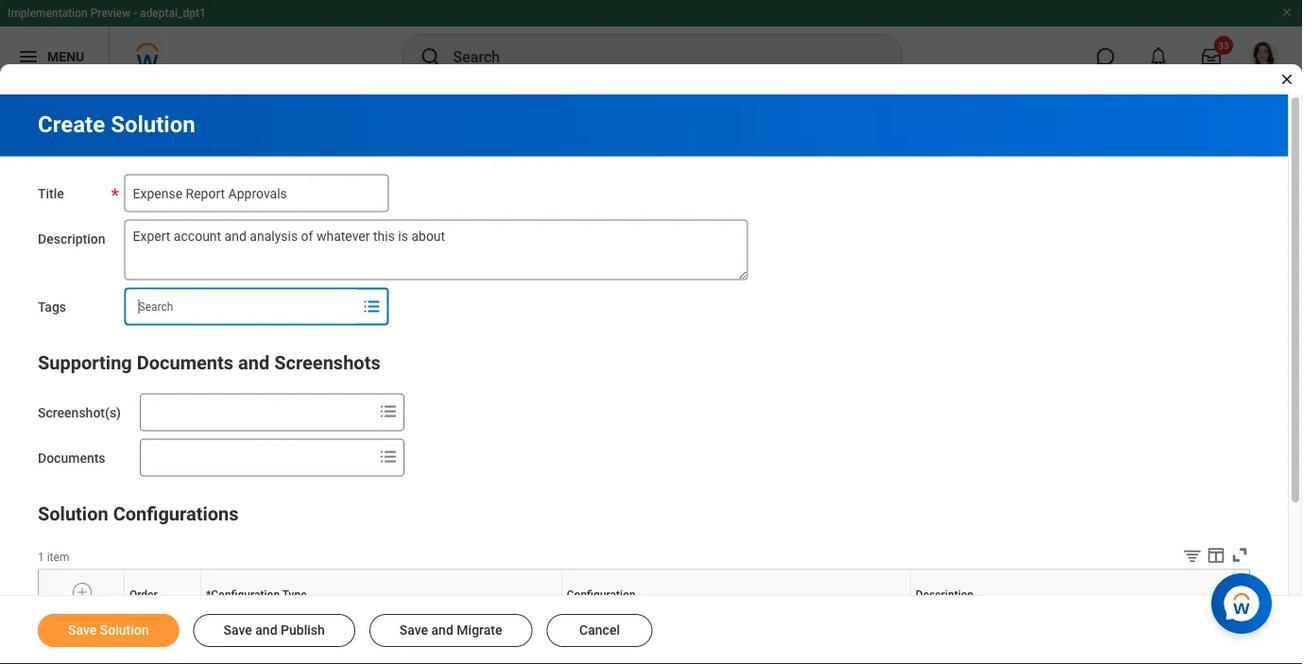 Task type: describe. For each thing, give the bounding box(es) containing it.
title
[[38, 186, 64, 201]]

and for save and migrate
[[432, 623, 454, 639]]

Documents field
[[141, 441, 374, 475]]

solution for save solution
[[100, 623, 149, 639]]

tags
[[38, 299, 66, 315]]

Screenshot(s) field
[[141, 396, 374, 430]]

action bar region
[[0, 596, 1303, 665]]

prompts image for screenshot(s)
[[377, 400, 400, 423]]

row element
[[39, 571, 1240, 621]]

2 configuration from the left
[[567, 589, 636, 602]]

click to view/edit grid preferences image
[[1206, 545, 1227, 566]]

publish
[[281, 623, 325, 639]]

screenshot(s)
[[38, 405, 121, 421]]

prompts image
[[377, 446, 400, 468]]

save solution
[[68, 623, 149, 639]]

*
[[206, 589, 211, 602]]

migrate
[[457, 623, 503, 639]]

1
[[38, 551, 44, 564]]

cancel button
[[547, 615, 653, 648]]

create solution main content
[[0, 95, 1303, 665]]

prompts image for tags
[[361, 295, 383, 318]]

configurations
[[113, 503, 239, 526]]

inbox large image
[[1203, 47, 1222, 66]]

adeptai_dpt1
[[140, 7, 206, 20]]

screenshots
[[274, 352, 381, 374]]

fullscreen image
[[1230, 545, 1251, 566]]

close environment banner image
[[1282, 7, 1293, 18]]

supporting documents and screenshots
[[38, 352, 381, 374]]

type
[[282, 589, 307, 602]]

close create solution image
[[1280, 72, 1295, 87]]

0 horizontal spatial documents
[[38, 451, 106, 466]]

notifications large image
[[1150, 47, 1169, 66]]

solution configurations button
[[38, 503, 239, 526]]

save and migrate
[[400, 623, 503, 639]]

save for save and publish
[[224, 623, 252, 639]]

1 configuration from the left
[[211, 589, 280, 602]]

save and migrate button
[[369, 615, 533, 648]]

preview
[[90, 7, 131, 20]]



Task type: vqa. For each thing, say whether or not it's contained in the screenshot.
More image
no



Task type: locate. For each thing, give the bounding box(es) containing it.
solution configurations group
[[38, 500, 1251, 665]]

prompts image inside supporting documents and screenshots group
[[377, 400, 400, 423]]

solution up item
[[38, 503, 108, 526]]

item
[[47, 551, 69, 564]]

profile logan mcneil element
[[1239, 36, 1292, 78]]

implementation
[[8, 7, 88, 20]]

save down * configuration type on the left bottom of page
[[224, 623, 252, 639]]

description
[[38, 231, 106, 247], [916, 589, 974, 602]]

save for save solution
[[68, 623, 97, 639]]

create solution
[[38, 111, 195, 138]]

plus image
[[76, 584, 89, 601]]

configuration
[[211, 589, 280, 602], [567, 589, 636, 602]]

configuration up 'save and publish'
[[211, 589, 280, 602]]

select to filter grid data image
[[1183, 546, 1204, 566]]

1 horizontal spatial save
[[224, 623, 252, 639]]

implementation preview -   adeptai_dpt1 banner
[[0, 0, 1303, 87]]

and left the publish
[[256, 623, 278, 639]]

and left "migrate"
[[432, 623, 454, 639]]

1 horizontal spatial description
[[916, 589, 974, 602]]

documents
[[137, 352, 234, 374], [38, 451, 106, 466]]

and inside button
[[432, 623, 454, 639]]

and inside button
[[256, 623, 278, 639]]

save inside button
[[68, 623, 97, 639]]

cancel
[[580, 623, 620, 639]]

1 item
[[38, 551, 69, 564]]

Description text field
[[124, 220, 748, 280]]

prompts image up screenshots
[[361, 295, 383, 318]]

search image
[[419, 45, 442, 68]]

create solution dialog
[[0, 0, 1303, 665]]

create
[[38, 111, 105, 138]]

-
[[133, 7, 137, 20]]

Tags field
[[126, 290, 359, 324]]

solution
[[111, 111, 195, 138], [38, 503, 108, 526], [100, 623, 149, 639]]

2 vertical spatial solution
[[100, 623, 149, 639]]

2 save from the left
[[224, 623, 252, 639]]

description inside row element
[[916, 589, 974, 602]]

2 horizontal spatial save
[[400, 623, 428, 639]]

1 vertical spatial description
[[916, 589, 974, 602]]

1 horizontal spatial documents
[[137, 352, 234, 374]]

supporting
[[38, 352, 132, 374]]

1 vertical spatial prompts image
[[377, 400, 400, 423]]

workday assistant region
[[1212, 566, 1280, 634]]

solution configurations
[[38, 503, 239, 526]]

save inside button
[[400, 623, 428, 639]]

toolbar
[[1169, 545, 1251, 570]]

toolbar inside solution configurations group
[[1169, 545, 1251, 570]]

documents down tags field
[[137, 352, 234, 374]]

and up screenshot(s) field
[[238, 352, 270, 374]]

implementation preview -   adeptai_dpt1
[[8, 7, 206, 20]]

solution right create
[[111, 111, 195, 138]]

configuration up cancel
[[567, 589, 636, 602]]

Title text field
[[124, 174, 389, 212]]

documents down screenshot(s)
[[38, 451, 106, 466]]

solution inside group
[[38, 503, 108, 526]]

0 vertical spatial solution
[[111, 111, 195, 138]]

and inside group
[[238, 352, 270, 374]]

prompts image up prompts icon
[[377, 400, 400, 423]]

0 vertical spatial description
[[38, 231, 106, 247]]

save inside button
[[224, 623, 252, 639]]

1 save from the left
[[68, 623, 97, 639]]

save down plus icon
[[68, 623, 97, 639]]

* configuration type
[[206, 589, 307, 602]]

solution for create solution
[[111, 111, 195, 138]]

supporting documents and screenshots button
[[38, 352, 381, 374]]

0 horizontal spatial description
[[38, 231, 106, 247]]

save and publish button
[[193, 615, 355, 648]]

supporting documents and screenshots group
[[38, 348, 1251, 477]]

1 horizontal spatial configuration
[[567, 589, 636, 602]]

save solution button
[[38, 615, 179, 648]]

1 vertical spatial solution
[[38, 503, 108, 526]]

0 vertical spatial prompts image
[[361, 295, 383, 318]]

0 vertical spatial documents
[[137, 352, 234, 374]]

0 horizontal spatial save
[[68, 623, 97, 639]]

save for save and migrate
[[400, 623, 428, 639]]

save left "migrate"
[[400, 623, 428, 639]]

save
[[68, 623, 97, 639], [224, 623, 252, 639], [400, 623, 428, 639]]

save and publish
[[224, 623, 325, 639]]

and for save and publish
[[256, 623, 278, 639]]

solution down order
[[100, 623, 149, 639]]

solution inside button
[[100, 623, 149, 639]]

prompts image
[[361, 295, 383, 318], [377, 400, 400, 423]]

order
[[129, 589, 158, 602]]

and
[[238, 352, 270, 374], [256, 623, 278, 639], [432, 623, 454, 639]]

3 save from the left
[[400, 623, 428, 639]]

1 vertical spatial documents
[[38, 451, 106, 466]]

0 horizontal spatial configuration
[[211, 589, 280, 602]]



